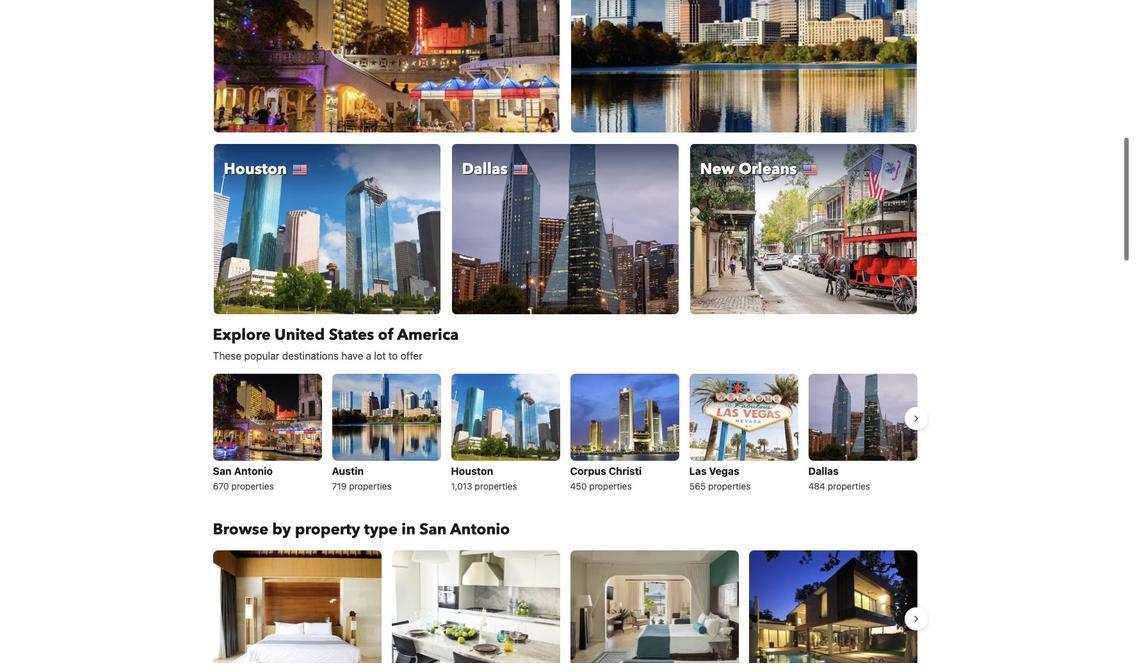 Task type: describe. For each thing, give the bounding box(es) containing it.
popular
[[244, 350, 279, 361]]

properties inside dallas 484 properties
[[828, 480, 870, 491]]

united
[[275, 324, 325, 345]]

houston link
[[213, 143, 441, 315]]

properties inside corpus christi 450 properties
[[589, 480, 632, 491]]

browse by property type in san antonio
[[213, 519, 510, 540]]

explore united states of america these popular destinations have a lot to offer
[[213, 324, 459, 361]]

austin 719 properties
[[332, 465, 392, 491]]

properties inside austin 719 properties
[[349, 480, 392, 491]]

dallas 484 properties
[[808, 465, 870, 491]]

region containing san antonio
[[203, 368, 927, 499]]

dallas link
[[451, 143, 679, 315]]

565
[[689, 480, 706, 491]]

dallas for dallas 484 properties
[[808, 465, 839, 477]]

properties inside las vegas 565 properties
[[708, 480, 751, 491]]

san inside "san antonio 670 properties"
[[213, 465, 232, 477]]

explore
[[213, 324, 271, 345]]

1 vertical spatial antonio
[[450, 519, 510, 540]]

properties inside houston 1,013 properties
[[475, 480, 517, 491]]

lot
[[374, 350, 386, 361]]

san antonio 670 properties
[[213, 465, 274, 491]]

1 vertical spatial san
[[419, 519, 447, 540]]

450
[[570, 480, 587, 491]]

new orleans link
[[689, 143, 917, 315]]



Task type: locate. For each thing, give the bounding box(es) containing it.
properties down 'vegas'
[[708, 480, 751, 491]]

properties inside "san antonio 670 properties"
[[231, 480, 274, 491]]

of
[[378, 324, 394, 345]]

4 properties from the left
[[589, 480, 632, 491]]

destinations
[[282, 350, 339, 361]]

0 horizontal spatial san
[[213, 465, 232, 477]]

san right the in
[[419, 519, 447, 540]]

dallas for dallas
[[462, 159, 508, 180]]

719
[[332, 480, 347, 491]]

to
[[389, 350, 398, 361]]

corpus christi 450 properties
[[570, 465, 642, 491]]

0 vertical spatial region
[[203, 368, 927, 499]]

property
[[295, 519, 360, 540]]

0 vertical spatial houston
[[224, 159, 287, 180]]

0 vertical spatial antonio
[[234, 465, 273, 477]]

new orleans
[[700, 159, 797, 180]]

1 region from the top
[[203, 368, 927, 499]]

0 horizontal spatial antonio
[[234, 465, 273, 477]]

las vegas 565 properties
[[689, 465, 751, 491]]

properties down austin
[[349, 480, 392, 491]]

las
[[689, 465, 707, 477]]

2 properties from the left
[[349, 480, 392, 491]]

houston inside houston 1,013 properties
[[451, 465, 493, 477]]

austin
[[332, 465, 364, 477]]

type
[[364, 519, 398, 540]]

properties
[[231, 480, 274, 491], [349, 480, 392, 491], [475, 480, 517, 491], [589, 480, 632, 491], [708, 480, 751, 491], [828, 480, 870, 491]]

670
[[213, 480, 229, 491]]

1 vertical spatial dallas
[[808, 465, 839, 477]]

corpus
[[570, 465, 606, 477]]

offer
[[400, 350, 422, 361]]

1 properties from the left
[[231, 480, 274, 491]]

these
[[213, 350, 241, 361]]

1 horizontal spatial dallas
[[808, 465, 839, 477]]

san
[[213, 465, 232, 477], [419, 519, 447, 540]]

properties right 670
[[231, 480, 274, 491]]

1 vertical spatial region
[[203, 545, 927, 663]]

houston 1,013 properties
[[451, 465, 517, 491]]

1 horizontal spatial antonio
[[450, 519, 510, 540]]

5 properties from the left
[[708, 480, 751, 491]]

states
[[329, 324, 374, 345]]

dallas inside dallas 484 properties
[[808, 465, 839, 477]]

0 horizontal spatial houston
[[224, 159, 287, 180]]

in
[[401, 519, 416, 540]]

0 horizontal spatial dallas
[[462, 159, 508, 180]]

1 horizontal spatial houston
[[451, 465, 493, 477]]

antonio inside "san antonio 670 properties"
[[234, 465, 273, 477]]

vegas
[[709, 465, 739, 477]]

6 properties from the left
[[828, 480, 870, 491]]

properties right 1,013
[[475, 480, 517, 491]]

1 vertical spatial houston
[[451, 465, 493, 477]]

antonio up browse
[[234, 465, 273, 477]]

dallas
[[462, 159, 508, 180], [808, 465, 839, 477]]

san up 670
[[213, 465, 232, 477]]

america
[[397, 324, 459, 345]]

new
[[700, 159, 735, 180]]

0 vertical spatial dallas
[[462, 159, 508, 180]]

by
[[272, 519, 291, 540]]

properties right the 484
[[828, 480, 870, 491]]

antonio down 1,013
[[450, 519, 510, 540]]

3 properties from the left
[[475, 480, 517, 491]]

houston for houston
[[224, 159, 287, 180]]

0 vertical spatial san
[[213, 465, 232, 477]]

have
[[341, 350, 363, 361]]

484
[[808, 480, 825, 491]]

a
[[366, 350, 371, 361]]

2 region from the top
[[203, 545, 927, 663]]

houston
[[224, 159, 287, 180], [451, 465, 493, 477]]

properties down christi
[[589, 480, 632, 491]]

1,013
[[451, 480, 472, 491]]

houston for houston 1,013 properties
[[451, 465, 493, 477]]

browse
[[213, 519, 268, 540]]

1 horizontal spatial san
[[419, 519, 447, 540]]

orleans
[[739, 159, 797, 180]]

antonio
[[234, 465, 273, 477], [450, 519, 510, 540]]

christi
[[609, 465, 642, 477]]

region
[[203, 368, 927, 499], [203, 545, 927, 663]]



Task type: vqa. For each thing, say whether or not it's contained in the screenshot.
San to the bottom
yes



